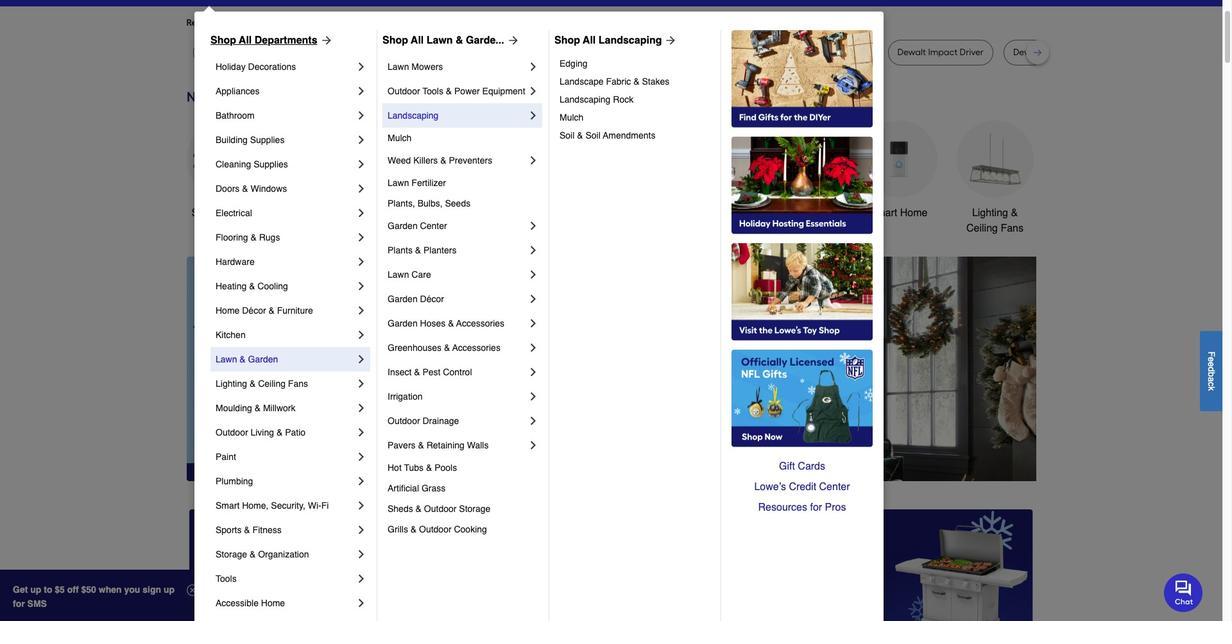 Task type: vqa. For each thing, say whether or not it's contained in the screenshot.
Line to the top
no



Task type: describe. For each thing, give the bounding box(es) containing it.
lawn up mowers
[[427, 35, 453, 46]]

credit
[[789, 481, 817, 493]]

insect
[[388, 367, 412, 377]]

power
[[454, 86, 480, 96]]

lawn for lawn mowers
[[388, 62, 409, 72]]

chevron right image for flooring & rugs
[[355, 231, 368, 244]]

accessible home
[[216, 598, 285, 609]]

outdoor drainage
[[388, 416, 459, 426]]

landscaping rock
[[560, 94, 634, 105]]

preventers
[[449, 155, 492, 166]]

3 impact from the left
[[928, 47, 958, 58]]

a
[[1207, 377, 1217, 382]]

chevron right image for outdoor living & patio
[[355, 426, 368, 439]]

lowe's credit center
[[755, 481, 850, 493]]

christmas
[[491, 207, 537, 219]]

stakes
[[642, 76, 670, 87]]

drill for dewalt drill bit set
[[1044, 47, 1059, 58]]

0 horizontal spatial home
[[216, 306, 240, 316]]

mowers
[[412, 62, 443, 72]]

lawn fertilizer link
[[388, 173, 540, 193]]

chevron right image for tools
[[355, 573, 368, 585]]

chevron right image for moulding & millwork
[[355, 402, 368, 415]]

edging
[[560, 58, 588, 69]]

heating & cooling
[[216, 281, 288, 291]]

décor for departments
[[242, 306, 266, 316]]

artificial grass
[[388, 483, 446, 494]]

1 e from the top
[[1207, 357, 1217, 362]]

accessible
[[216, 598, 259, 609]]

soil & soil amendments link
[[560, 126, 712, 144]]

up to 35 percent off select small appliances. image
[[477, 510, 745, 621]]

scroll to item #5 image
[[786, 458, 816, 463]]

shop all departments
[[211, 35, 317, 46]]

driver for impact driver bit
[[543, 47, 567, 58]]

all for departments
[[239, 35, 252, 46]]

weed killers & preventers
[[388, 155, 492, 166]]

patio
[[285, 428, 306, 438]]

landscaping inside shop all landscaping link
[[599, 35, 662, 46]]

landscaping for landscaping rock
[[560, 94, 611, 105]]

0 horizontal spatial bathroom
[[216, 110, 255, 121]]

sheds
[[388, 504, 413, 514]]

ceiling inside "lighting & ceiling fans"
[[967, 223, 998, 234]]

chevron right image for bathroom
[[355, 109, 368, 122]]

garden center
[[388, 221, 447, 231]]

outdoor tools & power equipment
[[388, 86, 525, 96]]

arrow left image
[[425, 369, 438, 382]]

shop all lawn & garde... link
[[383, 33, 520, 48]]

0 horizontal spatial ceiling
[[258, 379, 286, 389]]

sign
[[143, 585, 161, 595]]

gift cards
[[779, 461, 825, 472]]

outdoor tools & equipment link
[[668, 121, 745, 236]]

0 horizontal spatial bathroom link
[[216, 103, 355, 128]]

0 horizontal spatial lighting
[[216, 379, 247, 389]]

decorations for holiday
[[248, 62, 296, 72]]

shop all lawn & garde...
[[383, 35, 504, 46]]

garden inside lawn & garden "link"
[[248, 354, 278, 365]]

0 horizontal spatial lighting & ceiling fans link
[[216, 372, 355, 396]]

artificial grass link
[[388, 478, 540, 499]]

smart for smart home
[[870, 207, 898, 219]]

you for recommended searches for you
[[303, 17, 318, 28]]

lawn care link
[[388, 263, 527, 287]]

cooling
[[258, 281, 288, 291]]

scroll to item #4 element
[[752, 457, 786, 465]]

dewalt for dewalt drill bit
[[338, 47, 366, 58]]

chevron right image for paint
[[355, 451, 368, 463]]

chevron right image for garden décor
[[527, 293, 540, 306]]

chevron right image for garden hoses & accessories
[[527, 317, 540, 330]]

hot tubs & pools
[[388, 463, 457, 473]]

for inside the get up to $5 off $50 when you sign up for sms
[[13, 599, 25, 609]]

2 e from the top
[[1207, 362, 1217, 367]]

when
[[99, 585, 122, 595]]

1 horizontal spatial bathroom
[[780, 207, 825, 219]]

chevron right image for appliances
[[355, 85, 368, 98]]

fabric
[[606, 76, 631, 87]]

find gifts for the diyer. image
[[732, 30, 873, 128]]

chevron right image for lawn & garden
[[355, 353, 368, 366]]

doors & windows link
[[216, 177, 355, 201]]

décor for lawn
[[420, 294, 444, 304]]

greenhouses & accessories link
[[388, 336, 527, 360]]

arrow right image inside shop all landscaping link
[[662, 34, 677, 47]]

weed
[[388, 155, 411, 166]]

chevron right image for storage & organization
[[355, 548, 368, 561]]

outdoor for outdoor living & patio
[[216, 428, 248, 438]]

chevron right image for outdoor drainage
[[527, 415, 540, 428]]

lawn & garden
[[216, 354, 278, 365]]

sheds & outdoor storage
[[388, 504, 491, 514]]

lawn & garden link
[[216, 347, 355, 372]]

lawn for lawn care
[[388, 270, 409, 280]]

chevron right image for smart home, security, wi-fi
[[355, 499, 368, 512]]

electrical
[[216, 208, 252, 218]]

irrigation
[[388, 392, 423, 402]]

pest
[[423, 367, 441, 377]]

grass
[[422, 483, 446, 494]]

set
[[1074, 47, 1087, 58]]

tools inside outdoor tools & equipment
[[710, 207, 733, 219]]

home décor & furniture
[[216, 306, 313, 316]]

control
[[443, 367, 472, 377]]

smart home
[[870, 207, 928, 219]]

chevron right image for plants & planters
[[527, 244, 540, 257]]

chevron right image for heating & cooling
[[355, 280, 368, 293]]

shop all landscaping link
[[555, 33, 677, 48]]

landscaping link
[[388, 103, 527, 128]]

0 vertical spatial lighting & ceiling fans
[[967, 207, 1024, 234]]

sports & fitness
[[216, 525, 282, 535]]

chevron right image for pavers & retaining walls
[[527, 439, 540, 452]]

chevron right image for irrigation
[[527, 390, 540, 403]]

cleaning
[[216, 159, 251, 169]]

building supplies
[[216, 135, 285, 145]]

pavers & retaining walls link
[[388, 433, 527, 458]]

pavers
[[388, 440, 416, 451]]

home for accessible home
[[261, 598, 285, 609]]

officially licensed n f l gifts. shop now. image
[[732, 350, 873, 447]]

insect & pest control
[[388, 367, 472, 377]]

hardware
[[216, 257, 255, 267]]

chevron right image for sports & fitness
[[355, 524, 368, 537]]

bit for dewalt drill bit
[[386, 47, 396, 58]]

garden hoses & accessories link
[[388, 311, 527, 336]]

dewalt for dewalt drill
[[737, 47, 766, 58]]

dewalt drill bit set
[[1013, 47, 1087, 58]]

flooring & rugs
[[216, 232, 280, 243]]

shop for shop all landscaping
[[555, 35, 580, 46]]

0 horizontal spatial center
[[420, 221, 447, 231]]

building
[[216, 135, 248, 145]]

0 horizontal spatial fans
[[288, 379, 308, 389]]

shop
[[192, 207, 216, 219]]

chevron right image for garden center
[[527, 220, 540, 232]]

sports & fitness link
[[216, 518, 355, 542]]

smart home link
[[860, 121, 937, 221]]

soil & soil amendments
[[560, 130, 656, 141]]

killers
[[414, 155, 438, 166]]

for right the suggestions
[[404, 17, 415, 28]]

artificial
[[388, 483, 419, 494]]

sports
[[216, 525, 242, 535]]

moulding & millwork
[[216, 403, 296, 413]]

& inside "lighting & ceiling fans"
[[1011, 207, 1018, 219]]

grills
[[388, 524, 408, 535]]

chevron right image for landscaping
[[527, 109, 540, 122]]

chevron right image for accessible home
[[355, 597, 368, 610]]

outdoor for outdoor drainage
[[388, 416, 420, 426]]

chevron right image for cleaning supplies
[[355, 158, 368, 171]]

& inside outdoor tools & equipment
[[736, 207, 743, 219]]

home,
[[242, 501, 269, 511]]

1 horizontal spatial lighting & ceiling fans link
[[957, 121, 1034, 236]]

garden for garden décor
[[388, 294, 418, 304]]

chevron right image for holiday decorations
[[355, 60, 368, 73]]

dewalt impact driver
[[898, 47, 984, 58]]

you
[[124, 585, 140, 595]]

departments
[[255, 35, 317, 46]]

garden décor
[[388, 294, 444, 304]]

storage inside sheds & outdoor storage link
[[459, 504, 491, 514]]

for up 'departments'
[[290, 17, 301, 28]]

0 horizontal spatial tools link
[[216, 567, 355, 591]]

lowe's credit center link
[[732, 477, 873, 497]]

1 horizontal spatial tools link
[[379, 121, 456, 221]]

shop all landscaping
[[555, 35, 662, 46]]

get
[[13, 585, 28, 595]]

fertilizer
[[412, 178, 446, 188]]

f
[[1207, 351, 1217, 357]]

wi-
[[308, 501, 321, 511]]

3 driver from the left
[[960, 47, 984, 58]]

doors & windows
[[216, 184, 287, 194]]

chevron right image for home décor & furniture
[[355, 304, 368, 317]]

0 horizontal spatial lighting & ceiling fans
[[216, 379, 308, 389]]



Task type: locate. For each thing, give the bounding box(es) containing it.
shop for shop all departments
[[211, 35, 236, 46]]

2 dewalt from the left
[[737, 47, 766, 58]]

drill for dewalt drill bit
[[368, 47, 383, 58]]

all for lawn
[[411, 35, 424, 46]]

shop down recommended
[[211, 35, 236, 46]]

2 driver from the left
[[844, 47, 868, 58]]

1 impact from the left
[[512, 47, 541, 58]]

christmas decorations link
[[475, 121, 552, 236]]

searches
[[250, 17, 288, 28]]

lighting
[[972, 207, 1008, 219], [216, 379, 247, 389]]

chevron right image
[[355, 60, 368, 73], [355, 85, 368, 98], [355, 109, 368, 122], [527, 109, 540, 122], [355, 158, 368, 171], [355, 182, 368, 195], [527, 220, 540, 232], [355, 280, 368, 293], [527, 293, 540, 306], [355, 304, 368, 317], [527, 317, 540, 330], [527, 341, 540, 354], [355, 377, 368, 390], [355, 402, 368, 415], [355, 426, 368, 439], [355, 524, 368, 537]]

1 vertical spatial landscaping
[[560, 94, 611, 105]]

bit left set
[[1062, 47, 1072, 58]]

mulch link up amendments at the top
[[560, 108, 712, 126]]

1 vertical spatial mulch
[[388, 133, 412, 143]]

1 vertical spatial decorations
[[486, 223, 541, 234]]

greenhouses & accessories
[[388, 343, 501, 353]]

holiday decorations link
[[216, 55, 355, 79]]

decorations for christmas
[[486, 223, 541, 234]]

0 vertical spatial ceiling
[[967, 223, 998, 234]]

0 vertical spatial mulch link
[[560, 108, 712, 126]]

1 vertical spatial bathroom
[[780, 207, 825, 219]]

1 horizontal spatial mulch link
[[560, 108, 712, 126]]

garden up greenhouses
[[388, 318, 418, 329]]

1 dewalt from the left
[[338, 47, 366, 58]]

tubs
[[404, 463, 424, 473]]

up to 50 percent off select tools and accessories. image
[[0, 257, 478, 481]]

mulch for shop all lawn & garde...
[[388, 133, 412, 143]]

1 horizontal spatial smart
[[870, 207, 898, 219]]

0 horizontal spatial drill
[[368, 47, 383, 58]]

suggestions
[[352, 17, 402, 28]]

arrow right image
[[662, 34, 677, 47], [1013, 369, 1025, 382]]

1 vertical spatial fans
[[288, 379, 308, 389]]

grills & outdoor cooking
[[388, 524, 487, 535]]

shop down the more suggestions for you link
[[383, 35, 408, 46]]

1 vertical spatial lighting & ceiling fans link
[[216, 372, 355, 396]]

impact for impact driver
[[813, 47, 842, 58]]

sms
[[27, 599, 47, 609]]

visit the lowe's toy shop. image
[[732, 243, 873, 341]]

chevron right image for plumbing
[[355, 475, 368, 488]]

garden for garden center
[[388, 221, 418, 231]]

scroll to item #3 image
[[721, 458, 752, 463]]

garden inside garden décor link
[[388, 294, 418, 304]]

k
[[1207, 386, 1217, 391]]

edging link
[[560, 55, 712, 73]]

1 bit from the left
[[386, 47, 396, 58]]

0 vertical spatial décor
[[420, 294, 444, 304]]

arrow right image inside shop all lawn & garde... link
[[504, 34, 520, 47]]

1 up from the left
[[30, 585, 41, 595]]

3 dewalt from the left
[[898, 47, 926, 58]]

decorations inside christmas decorations link
[[486, 223, 541, 234]]

supplies up cleaning supplies
[[250, 135, 285, 145]]

0 horizontal spatial up
[[30, 585, 41, 595]]

lawn inside "link"
[[216, 354, 237, 365]]

supplies for cleaning supplies
[[254, 159, 288, 169]]

0 horizontal spatial arrow right image
[[317, 34, 333, 47]]

outdoor
[[388, 86, 420, 96], [670, 207, 707, 219], [388, 416, 420, 426], [216, 428, 248, 438], [424, 504, 457, 514], [419, 524, 452, 535]]

garden hoses & accessories
[[388, 318, 505, 329]]

shop for shop all lawn & garde...
[[383, 35, 408, 46]]

1 vertical spatial center
[[819, 481, 850, 493]]

recommended searches for you
[[186, 17, 318, 28]]

0 horizontal spatial bit
[[386, 47, 396, 58]]

0 horizontal spatial decorations
[[248, 62, 296, 72]]

outdoor inside outdoor tools & equipment
[[670, 207, 707, 219]]

dewalt for dewalt impact driver
[[898, 47, 926, 58]]

lawn mowers
[[388, 62, 443, 72]]

1 vertical spatial tools link
[[216, 567, 355, 591]]

1 shop from the left
[[211, 35, 236, 46]]

plumbing
[[216, 476, 253, 487]]

2 vertical spatial home
[[261, 598, 285, 609]]

heating
[[216, 281, 247, 291]]

1 vertical spatial mulch link
[[388, 128, 540, 148]]

dewalt for dewalt drill bit set
[[1013, 47, 1042, 58]]

seeds
[[445, 198, 471, 209]]

0 vertical spatial lighting & ceiling fans link
[[957, 121, 1034, 236]]

0 horizontal spatial storage
[[216, 549, 247, 560]]

0 horizontal spatial equipment
[[482, 86, 525, 96]]

for down get at the bottom
[[13, 599, 25, 609]]

2 horizontal spatial driver
[[960, 47, 984, 58]]

0 vertical spatial tools link
[[379, 121, 456, 221]]

arrow right image
[[317, 34, 333, 47], [504, 34, 520, 47]]

walls
[[467, 440, 489, 451]]

landscaping up killers
[[388, 110, 439, 121]]

arrow right image down more
[[317, 34, 333, 47]]

all right shop
[[218, 207, 229, 219]]

2 arrow right image from the left
[[504, 34, 520, 47]]

mulch up weed
[[388, 133, 412, 143]]

1 vertical spatial arrow right image
[[1013, 369, 1025, 382]]

1 horizontal spatial bit
[[569, 47, 580, 58]]

chevron right image
[[527, 60, 540, 73], [527, 85, 540, 98], [355, 134, 368, 146], [527, 154, 540, 167], [355, 207, 368, 220], [355, 231, 368, 244], [527, 244, 540, 257], [355, 255, 368, 268], [527, 268, 540, 281], [355, 329, 368, 341], [355, 353, 368, 366], [527, 366, 540, 379], [527, 390, 540, 403], [527, 415, 540, 428], [527, 439, 540, 452], [355, 451, 368, 463], [355, 475, 368, 488], [355, 499, 368, 512], [355, 548, 368, 561], [355, 573, 368, 585], [355, 597, 368, 610]]

doors
[[216, 184, 240, 194]]

1 driver from the left
[[543, 47, 567, 58]]

2 horizontal spatial shop
[[555, 35, 580, 46]]

2 horizontal spatial bit
[[1062, 47, 1072, 58]]

decorations inside holiday decorations link
[[248, 62, 296, 72]]

lawn for lawn fertilizer
[[388, 178, 409, 188]]

1 horizontal spatial lighting & ceiling fans
[[967, 207, 1024, 234]]

bit up edging
[[569, 47, 580, 58]]

mulch down landscaping rock
[[560, 112, 584, 123]]

all
[[239, 35, 252, 46], [411, 35, 424, 46], [583, 35, 596, 46], [218, 207, 229, 219]]

building supplies link
[[216, 128, 355, 152]]

for left pros
[[810, 502, 822, 514]]

mulch link for landscaping
[[560, 108, 712, 126]]

rugs
[[259, 232, 280, 243]]

1 vertical spatial ceiling
[[258, 379, 286, 389]]

garden down lawn care
[[388, 294, 418, 304]]

2 horizontal spatial home
[[900, 207, 928, 219]]

0 vertical spatial storage
[[459, 504, 491, 514]]

fans inside "lighting & ceiling fans"
[[1001, 223, 1024, 234]]

3 shop from the left
[[555, 35, 580, 46]]

0 vertical spatial supplies
[[250, 135, 285, 145]]

bulbs,
[[418, 198, 443, 209]]

décor up hoses
[[420, 294, 444, 304]]

landscape fabric & stakes link
[[560, 73, 712, 91]]

gift
[[779, 461, 795, 472]]

4 dewalt from the left
[[1013, 47, 1042, 58]]

smart home, security, wi-fi link
[[216, 494, 355, 518]]

supplies up windows
[[254, 159, 288, 169]]

mulch link up preventers
[[388, 128, 540, 148]]

home for smart home
[[900, 207, 928, 219]]

scroll to item #2 image
[[691, 458, 721, 463]]

organization
[[258, 549, 309, 560]]

shop all deals link
[[186, 121, 263, 221]]

for
[[290, 17, 301, 28], [404, 17, 415, 28], [810, 502, 822, 514], [13, 599, 25, 609]]

2 you from the left
[[417, 17, 432, 28]]

outdoor for outdoor tools & equipment
[[670, 207, 707, 219]]

0 vertical spatial mulch
[[560, 112, 584, 123]]

center up pros
[[819, 481, 850, 493]]

2 horizontal spatial impact
[[928, 47, 958, 58]]

dewalt drill bit
[[338, 47, 396, 58]]

landscaping up the edging link
[[599, 35, 662, 46]]

care
[[412, 270, 431, 280]]

to
[[44, 585, 52, 595]]

supplies for building supplies
[[250, 135, 285, 145]]

1 horizontal spatial soil
[[586, 130, 601, 141]]

all up lawn mowers
[[411, 35, 424, 46]]

1 vertical spatial lighting & ceiling fans
[[216, 379, 308, 389]]

garden down kitchen link
[[248, 354, 278, 365]]

1 you from the left
[[303, 17, 318, 28]]

1 horizontal spatial home
[[261, 598, 285, 609]]

you inside the more suggestions for you link
[[417, 17, 432, 28]]

0 vertical spatial decorations
[[248, 62, 296, 72]]

0 horizontal spatial impact
[[512, 47, 541, 58]]

2 horizontal spatial drill
[[1044, 47, 1059, 58]]

impact for impact driver bit
[[512, 47, 541, 58]]

1 horizontal spatial fans
[[1001, 223, 1024, 234]]

1 horizontal spatial drill
[[768, 47, 783, 58]]

lawn up plants,
[[388, 178, 409, 188]]

kitchen link
[[216, 323, 355, 347]]

chevron right image for electrical
[[355, 207, 368, 220]]

lawn left care
[[388, 270, 409, 280]]

garden
[[388, 221, 418, 231], [388, 294, 418, 304], [388, 318, 418, 329], [248, 354, 278, 365]]

1 horizontal spatial arrow right image
[[504, 34, 520, 47]]

lawn left mowers
[[388, 62, 409, 72]]

2 bit from the left
[[569, 47, 580, 58]]

driver for impact driver
[[844, 47, 868, 58]]

$5
[[55, 585, 65, 595]]

3 bit from the left
[[1062, 47, 1072, 58]]

supplies
[[250, 135, 285, 145], [254, 159, 288, 169]]

1 horizontal spatial ceiling
[[967, 223, 998, 234]]

shop all deals
[[192, 207, 258, 219]]

insect & pest control link
[[388, 360, 527, 384]]

arrow right image for shop all departments
[[317, 34, 333, 47]]

bit for impact driver bit
[[569, 47, 580, 58]]

smart for smart home, security, wi-fi
[[216, 501, 240, 511]]

0 horizontal spatial soil
[[560, 130, 575, 141]]

1 horizontal spatial you
[[417, 17, 432, 28]]

landscaping inside landscaping 'link'
[[388, 110, 439, 121]]

0 horizontal spatial mulch link
[[388, 128, 540, 148]]

1 horizontal spatial decorations
[[486, 223, 541, 234]]

center
[[420, 221, 447, 231], [819, 481, 850, 493]]

1 horizontal spatial mulch
[[560, 112, 584, 123]]

shop up edging
[[555, 35, 580, 46]]

1 drill from the left
[[368, 47, 383, 58]]

chevron right image for insect & pest control
[[527, 366, 540, 379]]

recommended
[[186, 17, 248, 28]]

accessories down garden décor link
[[456, 318, 505, 329]]

chevron right image for hardware
[[355, 255, 368, 268]]

0 horizontal spatial mulch
[[388, 133, 412, 143]]

2 soil from the left
[[586, 130, 601, 141]]

hot tubs & pools link
[[388, 458, 540, 478]]

plants
[[388, 245, 413, 255]]

weed killers & preventers link
[[388, 148, 527, 173]]

1 soil from the left
[[560, 130, 575, 141]]

chevron right image for kitchen
[[355, 329, 368, 341]]

1 horizontal spatial equipment
[[682, 223, 731, 234]]

paint
[[216, 452, 236, 462]]

2 impact from the left
[[813, 47, 842, 58]]

outdoor living & patio
[[216, 428, 306, 438]]

drainage
[[423, 416, 459, 426]]

0 vertical spatial equipment
[[482, 86, 525, 96]]

new deals every day during 25 days of deals image
[[186, 86, 1036, 108]]

equipment inside outdoor tools & equipment
[[682, 223, 731, 234]]

appliances link
[[216, 79, 355, 103]]

2 shop from the left
[[383, 35, 408, 46]]

1 vertical spatial equipment
[[682, 223, 731, 234]]

chevron right image for outdoor tools & power equipment
[[527, 85, 540, 98]]

1 horizontal spatial bathroom link
[[764, 121, 841, 221]]

lawn care
[[388, 270, 431, 280]]

1 horizontal spatial shop
[[383, 35, 408, 46]]

accessories up control
[[452, 343, 501, 353]]

0 vertical spatial smart
[[870, 207, 898, 219]]

$50
[[81, 585, 96, 595]]

plumbing link
[[216, 469, 355, 494]]

mulch for shop all landscaping
[[560, 112, 584, 123]]

chevron right image for lawn mowers
[[527, 60, 540, 73]]

bit up lawn mowers
[[386, 47, 396, 58]]

0 horizontal spatial shop
[[211, 35, 236, 46]]

lawn down kitchen
[[216, 354, 237, 365]]

e up d
[[1207, 357, 1217, 362]]

landscape
[[560, 76, 604, 87]]

1 vertical spatial décor
[[242, 306, 266, 316]]

recommended searches for you heading
[[186, 17, 1036, 30]]

f e e d b a c k
[[1207, 351, 1217, 391]]

f e e d b a c k button
[[1200, 331, 1223, 411]]

planters
[[424, 245, 457, 255]]

center down bulbs,
[[420, 221, 447, 231]]

fitness
[[253, 525, 282, 535]]

flooring
[[216, 232, 248, 243]]

all up edging
[[583, 35, 596, 46]]

mulch link for lawn
[[388, 128, 540, 148]]

soil down landscaping rock
[[560, 130, 575, 141]]

2 up from the left
[[164, 585, 175, 595]]

0 horizontal spatial you
[[303, 17, 318, 28]]

arrow right image up lawn mowers link at the top of the page
[[504, 34, 520, 47]]

1 horizontal spatial arrow right image
[[1013, 369, 1025, 382]]

decorations down christmas at top
[[486, 223, 541, 234]]

1 horizontal spatial impact
[[813, 47, 842, 58]]

bit for dewalt drill bit set
[[1062, 47, 1072, 58]]

millwork
[[263, 403, 296, 413]]

storage & organization
[[216, 549, 309, 560]]

landscaping down landscape
[[560, 94, 611, 105]]

arrow right image inside the shop all departments link
[[317, 34, 333, 47]]

lawn for lawn & garden
[[216, 354, 237, 365]]

greenhouses
[[388, 343, 442, 353]]

ceiling
[[967, 223, 998, 234], [258, 379, 286, 389]]

driver
[[543, 47, 567, 58], [844, 47, 868, 58], [960, 47, 984, 58]]

storage
[[459, 504, 491, 514], [216, 549, 247, 560]]

75 percent off all artificial christmas trees, holiday lights and more. image
[[478, 257, 1100, 481]]

outdoor for outdoor tools & power equipment
[[388, 86, 420, 96]]

e up b
[[1207, 362, 1217, 367]]

garden for garden hoses & accessories
[[388, 318, 418, 329]]

holiday decorations
[[216, 62, 296, 72]]

chat invite button image
[[1164, 573, 1204, 612]]

all for landscaping
[[583, 35, 596, 46]]

landscape fabric & stakes
[[560, 76, 670, 87]]

outdoor tools & equipment
[[670, 207, 743, 234]]

chevron right image for doors & windows
[[355, 182, 368, 195]]

all for deals
[[218, 207, 229, 219]]

storage down sports
[[216, 549, 247, 560]]

security,
[[271, 501, 305, 511]]

1 horizontal spatial up
[[164, 585, 175, 595]]

holiday hosting essentials. image
[[732, 137, 873, 234]]

more
[[329, 17, 350, 28]]

0 vertical spatial center
[[420, 221, 447, 231]]

chevron right image for lighting & ceiling fans
[[355, 377, 368, 390]]

landscaping for landscaping
[[388, 110, 439, 121]]

drill for dewalt drill
[[768, 47, 783, 58]]

0 vertical spatial home
[[900, 207, 928, 219]]

outdoor drainage link
[[388, 409, 527, 433]]

cards
[[798, 461, 825, 472]]

garden down plants,
[[388, 221, 418, 231]]

1 horizontal spatial driver
[[844, 47, 868, 58]]

smart
[[870, 207, 898, 219], [216, 501, 240, 511]]

all down recommended searches for you
[[239, 35, 252, 46]]

0 horizontal spatial smart
[[216, 501, 240, 511]]

1 vertical spatial supplies
[[254, 159, 288, 169]]

up left to
[[30, 585, 41, 595]]

accessible home link
[[216, 591, 355, 616]]

storage up cooking
[[459, 504, 491, 514]]

1 vertical spatial storage
[[216, 549, 247, 560]]

you up the shop all lawn & garde...
[[417, 17, 432, 28]]

chevron right image for lawn care
[[527, 268, 540, 281]]

décor down heating & cooling
[[242, 306, 266, 316]]

chevron right image for weed killers & preventers
[[527, 154, 540, 167]]

0 vertical spatial lighting
[[972, 207, 1008, 219]]

1 arrow right image from the left
[[317, 34, 333, 47]]

1 vertical spatial accessories
[[452, 343, 501, 353]]

& inside "link"
[[634, 76, 640, 87]]

1 horizontal spatial lighting
[[972, 207, 1008, 219]]

chevron right image for building supplies
[[355, 134, 368, 146]]

decorations down the shop all departments link
[[248, 62, 296, 72]]

garden inside garden hoses & accessories link
[[388, 318, 418, 329]]

e
[[1207, 357, 1217, 362], [1207, 362, 1217, 367]]

0 vertical spatial fans
[[1001, 223, 1024, 234]]

fi
[[321, 501, 329, 511]]

2 drill from the left
[[768, 47, 783, 58]]

you for more suggestions for you
[[417, 17, 432, 28]]

fans
[[1001, 223, 1024, 234], [288, 379, 308, 389]]

smart home, security, wi-fi
[[216, 501, 329, 511]]

None search field
[[478, 0, 829, 8]]

garden inside garden center link
[[388, 221, 418, 231]]

0 horizontal spatial décor
[[242, 306, 266, 316]]

up
[[30, 585, 41, 595], [164, 585, 175, 595]]

plants, bulbs, seeds
[[388, 198, 471, 209]]

get up to $5 off $50 when you sign up for sms
[[13, 585, 175, 609]]

0 horizontal spatial driver
[[543, 47, 567, 58]]

chevron right image for greenhouses & accessories
[[527, 341, 540, 354]]

1 horizontal spatial storage
[[459, 504, 491, 514]]

0 horizontal spatial arrow right image
[[662, 34, 677, 47]]

up to 30 percent off select grills and accessories. image
[[766, 510, 1034, 621]]

landscaping inside landscaping rock link
[[560, 94, 611, 105]]

shop these last-minute gifts. $99 or less. quantities are limited and won't last. image
[[186, 257, 394, 481]]

0 vertical spatial bathroom
[[216, 110, 255, 121]]

arrow right image for shop all lawn & garde...
[[504, 34, 520, 47]]

drill
[[368, 47, 383, 58], [768, 47, 783, 58], [1044, 47, 1059, 58]]

1 horizontal spatial center
[[819, 481, 850, 493]]

0 vertical spatial landscaping
[[599, 35, 662, 46]]

1 horizontal spatial décor
[[420, 294, 444, 304]]

you left more
[[303, 17, 318, 28]]

3 drill from the left
[[1044, 47, 1059, 58]]

soil left amendments at the top
[[586, 130, 601, 141]]

0 vertical spatial accessories
[[456, 318, 505, 329]]

1 vertical spatial home
[[216, 306, 240, 316]]

2 vertical spatial landscaping
[[388, 110, 439, 121]]

get up to 2 free select tools or batteries when you buy 1 with select purchases. image
[[189, 510, 457, 621]]

up right sign
[[164, 585, 175, 595]]

1 vertical spatial smart
[[216, 501, 240, 511]]

0 vertical spatial arrow right image
[[662, 34, 677, 47]]



